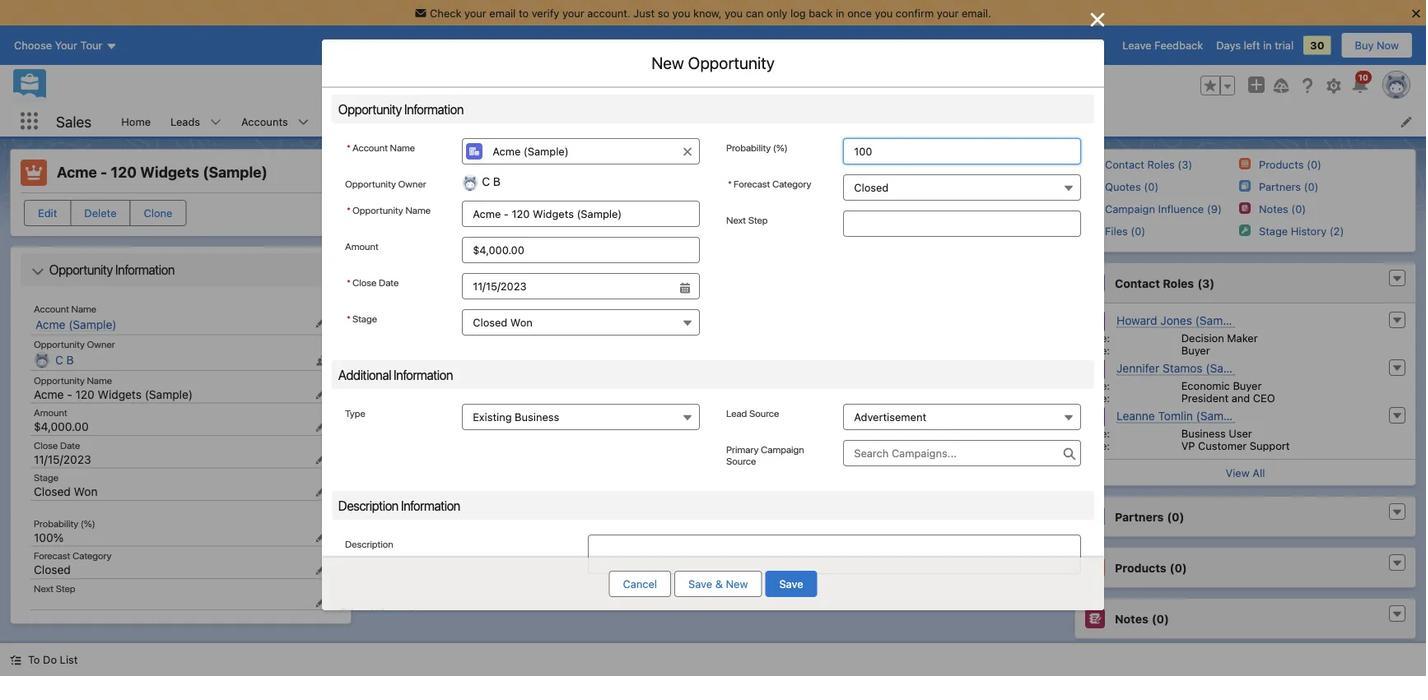 Task type: describe. For each thing, give the bounding box(es) containing it.
3 you from the left
[[875, 7, 893, 19]]

1 horizontal spatial in
[[1263, 39, 1272, 52]]

contacts link
[[319, 106, 384, 137]]

do
[[43, 654, 57, 667]]

edit amount image
[[315, 421, 327, 433]]

view all
[[1226, 467, 1265, 479]]

products (0) link
[[1259, 158, 1322, 171]]

meetings
[[641, 566, 687, 578]]

log a call
[[416, 390, 465, 402]]

quotes list item
[[850, 106, 928, 137]]

quotes link
[[850, 106, 906, 137]]

buy now
[[1355, 39, 1399, 52]]

home
[[121, 115, 151, 128]]

1 horizontal spatial -
[[101, 163, 107, 181]]

2 your from the left
[[562, 7, 584, 19]]

view
[[1226, 467, 1250, 479]]

0 horizontal spatial -
[[67, 388, 72, 401]]

edit next step image
[[315, 597, 327, 609]]

0 horizontal spatial c
[[55, 354, 63, 367]]

source inside primary campaign source
[[726, 455, 756, 467]]

3 your from the left
[[937, 7, 959, 19]]

description for description
[[345, 539, 393, 550]]

save for save & new
[[688, 579, 712, 591]]

past
[[550, 566, 572, 578]]

task
[[573, 390, 596, 402]]

howard jones (sample) link
[[1117, 314, 1244, 328]]

won inside * stage closed won
[[510, 317, 533, 329]]

leave feedback
[[1123, 39, 1203, 52]]

type existing business
[[345, 408, 559, 424]]

president
[[1181, 392, 1229, 404]]

1 horizontal spatial a
[[781, 522, 787, 535]]

forecasts
[[611, 115, 659, 128]]

0 horizontal spatial and
[[690, 566, 709, 578]]

* for * opportunity name
[[347, 204, 351, 216]]

0 vertical spatial (%)
[[773, 142, 788, 153]]

contact roles image
[[1085, 158, 1097, 170]]

date down * opportunity name
[[376, 272, 395, 283]]

1 vertical spatial and
[[817, 522, 835, 535]]

stage inside * stage closed won
[[352, 313, 377, 324]]

0 vertical spatial buyer
[[1181, 344, 1210, 357]]

history (2)
[[1291, 225, 1344, 237]]

user
[[1229, 427, 1252, 440]]

new for new task
[[548, 390, 570, 402]]

1 vertical spatial probability (%)
[[34, 518, 95, 530]]

quotes (0) link
[[1105, 180, 1159, 194]]

1 horizontal spatial won
[[485, 203, 509, 215]]

business user
[[1181, 427, 1252, 440]]

account name
[[34, 303, 96, 315]]

edit forecast category image
[[315, 565, 327, 576]]

leads list item
[[161, 106, 231, 137]]

0 horizontal spatial 120
[[75, 388, 95, 401]]

primary
[[726, 444, 759, 455]]

contact roles (3) link
[[1105, 158, 1193, 171]]

stage for stage history (2)
[[1259, 225, 1288, 237]]

role: for leanne
[[1085, 427, 1110, 440]]

campaign inside primary campaign source
[[761, 444, 804, 455]]

contacts list item
[[319, 106, 405, 137]]

date inside group
[[379, 277, 399, 288]]

call
[[446, 390, 465, 402]]

path options list box
[[408, 156, 1054, 183]]

no past activity. past meetings and tasks marked as done show up here.
[[533, 566, 893, 578]]

1 vertical spatial next
[[34, 583, 54, 595]]

change closed stage
[[915, 203, 1022, 215]]

1 you from the left
[[672, 7, 690, 19]]

Forecast Category, Closed button
[[843, 175, 1081, 201]]

0 horizontal spatial step
[[56, 583, 75, 595]]

howard jones (sample)
[[1117, 314, 1244, 327]]

quotes image
[[1085, 180, 1097, 192]]

search...
[[555, 80, 599, 92]]

2 you from the left
[[725, 7, 743, 19]]

tomlin
[[1158, 409, 1193, 423]]

notes (0)
[[1115, 612, 1169, 626]]

opportunity information button
[[24, 257, 338, 283]]

economic
[[1181, 380, 1230, 392]]

more.
[[838, 522, 867, 535]]

all left time
[[856, 417, 868, 430]]

edit close date image
[[315, 454, 327, 465]]

text default image inside to do list button
[[10, 655, 21, 667]]

dashboards
[[679, 115, 739, 128]]

business inside 'type existing business'
[[515, 411, 559, 424]]

edit inside 'button'
[[38, 207, 57, 219]]

acme (sample)
[[35, 318, 117, 331]]

1 horizontal spatial probability (%)
[[726, 142, 788, 153]]

opportunity image
[[21, 160, 47, 186]]

quote
[[526, 350, 559, 366]]

cancel button
[[609, 572, 671, 598]]

name up acme (sample)
[[71, 303, 96, 315]]

activity
[[382, 350, 431, 366]]

date up closed won
[[60, 440, 80, 451]]

contact roles element
[[1075, 263, 1416, 487]]

email,
[[691, 522, 721, 535]]

notes image
[[1239, 203, 1251, 214]]

jennifer stamos (sample) link
[[1117, 362, 1254, 376]]

email
[[489, 7, 516, 19]]

0 vertical spatial widgets
[[140, 163, 199, 181]]

title: for howard
[[1085, 344, 1110, 357]]

notes (0) link
[[1259, 203, 1306, 216]]

title: for leanne
[[1085, 440, 1110, 452]]

Primary Campaign Source text field
[[843, 441, 1081, 467]]

0 vertical spatial acme - 120 widgets (sample)
[[57, 163, 268, 181]]

all right time
[[904, 417, 916, 430]]

0 horizontal spatial $4,000.00
[[34, 420, 89, 434]]

1 vertical spatial forecast
[[34, 551, 70, 562]]

Stage, Closed Won button
[[462, 310, 700, 336]]

description information
[[338, 498, 460, 514]]

refresh
[[898, 447, 937, 460]]

stage for stage closed won
[[408, 203, 439, 215]]

closed won
[[34, 485, 98, 499]]

verify
[[532, 7, 559, 19]]

buy
[[1355, 39, 1374, 52]]

opportunity down c b link
[[34, 375, 85, 386]]

all left types
[[975, 417, 987, 430]]

scheduling
[[724, 522, 778, 535]]

campaign influence (9)
[[1105, 203, 1222, 215]]

1 horizontal spatial •
[[940, 447, 945, 460]]

details
[[461, 350, 497, 366]]

new opportunity
[[651, 53, 775, 72]]

no
[[533, 566, 547, 578]]

2 vertical spatial close
[[34, 440, 58, 451]]

activity link
[[382, 342, 431, 374]]

leanne
[[1117, 409, 1155, 423]]

1 vertical spatial account
[[34, 303, 69, 315]]

1 horizontal spatial buyer
[[1233, 380, 1262, 392]]

new task
[[548, 390, 596, 402]]

closed inside * forecast category closed
[[854, 182, 889, 194]]

other
[[338, 606, 369, 622]]

(0) for partners (0)
[[1167, 510, 1185, 524]]

economic buyer
[[1181, 380, 1262, 392]]

0 vertical spatial close date
[[376, 260, 400, 283]]

0 horizontal spatial (%)
[[81, 518, 95, 530]]

0 vertical spatial acme
[[57, 163, 97, 181]]

search... button
[[523, 73, 852, 99]]

tab list containing activity
[[372, 342, 1054, 374]]

roles (3)
[[1148, 158, 1193, 170]]

forecasts link
[[601, 106, 669, 137]]

notes (0)
[[1259, 203, 1306, 215]]

activity.
[[575, 566, 613, 578]]

text default image inside list item
[[992, 116, 1004, 128]]

0 horizontal spatial 11/15/2023
[[34, 453, 91, 467]]

2 vertical spatial won
[[74, 485, 98, 499]]

1 vertical spatial widgets
[[98, 388, 142, 401]]

campaign influence image
[[1085, 203, 1097, 214]]

jones
[[1161, 314, 1192, 327]]

name down "* account name"
[[406, 204, 431, 216]]

type
[[345, 408, 365, 419]]

1 horizontal spatial 11/15/2023
[[420, 260, 478, 274]]

check
[[430, 7, 462, 19]]

name down contacts list item
[[390, 142, 415, 153]]

campaign influence (9) link
[[1105, 203, 1222, 216]]

reports link
[[770, 106, 829, 137]]

1 horizontal spatial c
[[946, 115, 953, 128]]

(3)
[[1198, 276, 1215, 290]]

0 vertical spatial opportunity information
[[338, 101, 464, 117]]

1 vertical spatial acme
[[35, 318, 65, 331]]

save button
[[765, 572, 817, 598]]

partners image
[[1239, 180, 1251, 192]]

* for * c b
[[938, 115, 942, 128]]

now
[[1377, 39, 1399, 52]]

edit link
[[681, 229, 700, 242]]

title: for jennifer
[[1085, 392, 1110, 404]]

0 vertical spatial 120
[[111, 163, 137, 181]]

Acme (Sample) text field
[[462, 138, 700, 165]]

filters: all time • all activities • all types
[[819, 417, 1018, 430]]

all inside contact roles element
[[1253, 467, 1265, 479]]

accounts
[[241, 115, 288, 128]]

opportunity down "* account name"
[[352, 204, 403, 216]]

primary campaign source
[[726, 444, 804, 467]]

products
[[1115, 561, 1167, 575]]

accounts list item
[[231, 106, 319, 137]]

1 horizontal spatial opportunity owner
[[345, 178, 426, 189]]

1 horizontal spatial amount
[[345, 240, 379, 252]]

quotes
[[860, 115, 896, 128]]

100%
[[34, 531, 64, 545]]

to do list button
[[0, 644, 88, 677]]

opportunity up * opportunity name
[[345, 178, 396, 189]]

1 horizontal spatial next
[[726, 214, 746, 226]]

trial
[[1275, 39, 1294, 52]]

0 vertical spatial next step
[[726, 214, 768, 226]]

edit opportunity name image
[[315, 389, 327, 400]]

as
[[781, 566, 792, 578]]

Probability (%) text field
[[843, 138, 1081, 165]]

left
[[1244, 39, 1260, 52]]

leanne tomlin (sample) image
[[1085, 408, 1105, 427]]

&
[[715, 579, 723, 591]]

(0) for products (0)
[[1170, 561, 1187, 575]]

jennifer stamos (sample) image
[[1085, 360, 1105, 380]]

quotes (0)
[[1105, 180, 1159, 193]]



Task type: vqa. For each thing, say whether or not it's contained in the screenshot.
2nd the Role: from the bottom of the Contact Roles element
yes



Task type: locate. For each thing, give the bounding box(es) containing it.
1 vertical spatial edit
[[681, 230, 700, 242]]

0 vertical spatial c
[[946, 115, 953, 128]]

forecast down dashboards list item on the top
[[734, 178, 770, 189]]

edit account name image
[[315, 317, 327, 329]]

contacts
[[329, 115, 374, 128]]

1 vertical spatial business
[[1181, 427, 1226, 440]]

ceo
[[1253, 392, 1275, 404]]

0 vertical spatial next
[[726, 214, 746, 226]]

in right left at the top
[[1263, 39, 1272, 52]]

category
[[772, 178, 811, 189], [72, 551, 112, 562]]

widgets
[[140, 163, 199, 181], [98, 388, 142, 401]]

* for * stage closed won
[[347, 313, 351, 324]]

widgets up clone
[[140, 163, 199, 181]]

1 vertical spatial category
[[72, 551, 112, 562]]

0 horizontal spatial next step
[[34, 583, 75, 595]]

you left can
[[725, 7, 743, 19]]

howard jones (sample) image
[[1085, 312, 1105, 332]]

stage history (2) link
[[1259, 225, 1344, 238]]

a inside button
[[437, 390, 443, 402]]

c up "opportunity name"
[[55, 354, 63, 367]]

inverse image
[[1088, 10, 1108, 30]]

business inside contact roles element
[[1181, 427, 1226, 440]]

* for * close date
[[347, 277, 351, 288]]

30
[[1310, 39, 1325, 52]]

0 horizontal spatial forecast
[[34, 551, 70, 562]]

c up probability (%) 'text box'
[[946, 115, 953, 128]]

show
[[823, 566, 849, 578]]

all right view at the right
[[1253, 467, 1265, 479]]

0 horizontal spatial text default image
[[10, 655, 21, 667]]

and up save & new on the bottom of page
[[690, 566, 709, 578]]

get
[[559, 522, 577, 535]]

new
[[651, 53, 684, 72], [548, 390, 570, 402], [679, 390, 701, 402], [726, 579, 748, 591]]

list item containing *
[[928, 106, 1011, 137]]

1 vertical spatial acme - 120 widgets (sample)
[[34, 388, 193, 401]]

(0) for notes (0)
[[1152, 612, 1169, 626]]

delete button
[[70, 200, 131, 226]]

1 horizontal spatial (%)
[[773, 142, 788, 153]]

text default image for partners (0)
[[1392, 507, 1403, 519]]

you right "so"
[[672, 7, 690, 19]]

save & new
[[688, 579, 748, 591]]

won
[[485, 203, 509, 215], [510, 317, 533, 329], [74, 485, 98, 499]]

1 vertical spatial a
[[781, 522, 787, 535]]

(sample)
[[203, 163, 268, 181], [1195, 314, 1244, 327], [69, 318, 117, 331], [1206, 362, 1254, 375], [145, 388, 193, 401], [1196, 409, 1244, 423]]

- down "opportunity name"
[[67, 388, 72, 401]]

contact for contact roles (3)
[[1105, 158, 1145, 170]]

save & new button
[[674, 572, 762, 598]]

clone button
[[130, 200, 186, 226]]

group containing *
[[345, 273, 700, 300]]

step down the forecast category
[[56, 583, 75, 595]]

roles
[[1163, 276, 1194, 290]]

1 horizontal spatial campaign
[[1105, 203, 1155, 215]]

1 horizontal spatial account
[[352, 142, 388, 153]]

b up probability (%) 'text box'
[[956, 115, 963, 128]]

opportunity name
[[34, 375, 112, 386]]

next step down the forecast category
[[34, 583, 75, 595]]

1 horizontal spatial save
[[779, 579, 803, 591]]

stage down closed button
[[993, 203, 1022, 215]]

2 vertical spatial and
[[690, 566, 709, 578]]

0 vertical spatial edit
[[38, 207, 57, 219]]

group up 'stage, closed won' button
[[345, 273, 700, 300]]

0 horizontal spatial close date
[[34, 440, 80, 451]]

feedback
[[1155, 39, 1203, 52]]

Next Step text field
[[843, 211, 1081, 237]]

2 vertical spatial role:
[[1085, 427, 1110, 440]]

stage closed won
[[408, 203, 509, 215]]

1 horizontal spatial group
[[1201, 76, 1235, 96]]

save for save
[[779, 579, 803, 591]]

11/15/2023 up * stage closed won
[[420, 260, 478, 274]]

0 vertical spatial title:
[[1085, 344, 1110, 357]]

your left email
[[464, 7, 486, 19]]

(0) right products in the bottom right of the page
[[1170, 561, 1187, 575]]

* for * account name
[[347, 142, 351, 153]]

1 horizontal spatial $4,000.00
[[420, 290, 475, 304]]

opportunity owner up c b
[[34, 339, 115, 350]]

log
[[416, 390, 434, 402]]

acme right opportunity icon
[[57, 163, 97, 181]]

edit stage image
[[315, 486, 327, 498]]

0 horizontal spatial probability
[[34, 518, 78, 530]]

- up delete button
[[101, 163, 107, 181]]

acme down account name
[[35, 318, 65, 331]]

1 horizontal spatial and
[[817, 522, 835, 535]]

3 title: from the top
[[1085, 440, 1110, 452]]

2 title: from the top
[[1085, 392, 1110, 404]]

new right &
[[726, 579, 748, 591]]

close down * opportunity name
[[352, 277, 377, 288]]

contact up quotes (0) in the right top of the page
[[1105, 158, 1145, 170]]

stage up closed won
[[34, 472, 58, 484]]

2 vertical spatial text default image
[[10, 655, 21, 667]]

* inside * forecast category closed
[[728, 178, 732, 189]]

closed up 100%
[[34, 485, 71, 499]]

owner up * opportunity name
[[398, 178, 426, 189]]

widgets down "opportunity name"
[[98, 388, 142, 401]]

campaign right primary
[[761, 444, 804, 455]]

files (0) link
[[1105, 225, 1146, 238]]

confirm
[[896, 7, 934, 19]]

forecast inside * forecast category closed
[[734, 178, 770, 189]]

stage down "* account name"
[[408, 203, 439, 215]]

2 save from the left
[[779, 579, 803, 591]]

1 horizontal spatial step
[[748, 214, 768, 226]]

text default image for products (0)
[[1392, 558, 1403, 570]]

to
[[519, 7, 529, 19]]

2 horizontal spatial •
[[967, 417, 972, 430]]

0 horizontal spatial •
[[896, 417, 901, 430]]

role:
[[1085, 332, 1110, 344], [1085, 380, 1110, 392], [1085, 427, 1110, 440]]

refresh • expand all
[[898, 447, 1001, 460]]

close up * close date at the top left of page
[[376, 260, 400, 272]]

business down new task 'button'
[[515, 411, 559, 424]]

next
[[726, 214, 746, 226], [34, 583, 54, 595]]

role: up jennifer stamos (sample) 'image'
[[1085, 332, 1110, 344]]

buyer right economic
[[1233, 380, 1262, 392]]

edit down opportunity icon
[[38, 207, 57, 219]]

expand
[[949, 447, 986, 460]]

0 horizontal spatial amount
[[34, 407, 67, 419]]

probability up 100%
[[34, 518, 78, 530]]

0 vertical spatial b
[[956, 115, 963, 128]]

amount down "opportunity name"
[[34, 407, 67, 419]]

closed right * opportunity name
[[446, 203, 483, 215]]

* close date
[[347, 277, 399, 288]]

save down the as
[[779, 579, 803, 591]]

your
[[464, 7, 486, 19], [562, 7, 584, 19], [937, 7, 959, 19]]

b inside list item
[[956, 115, 963, 128]]

list
[[111, 106, 1426, 137]]

text default image
[[992, 116, 1004, 128], [1392, 609, 1403, 621], [10, 655, 21, 667]]

Description text field
[[588, 535, 1081, 575]]

decision maker
[[1181, 332, 1258, 344]]

0 horizontal spatial campaign
[[761, 444, 804, 455]]

probability (%)
[[726, 142, 788, 153], [34, 518, 95, 530]]

0 vertical spatial business
[[515, 411, 559, 424]]

0 vertical spatial and
[[1232, 392, 1250, 404]]

description for description information
[[338, 498, 399, 514]]

stage down notes (0) link
[[1259, 225, 1288, 237]]

1 your from the left
[[464, 7, 486, 19]]

title: up jennifer stamos (sample) 'image'
[[1085, 344, 1110, 357]]

(%) down reports
[[773, 142, 788, 153]]

1 title: from the top
[[1085, 344, 1110, 357]]

an
[[676, 522, 688, 535]]

0 vertical spatial close
[[376, 260, 400, 272]]

reports list item
[[770, 106, 850, 137]]

2 horizontal spatial you
[[875, 7, 893, 19]]

opportunities
[[415, 115, 484, 128]]

jennifer stamos (sample)
[[1117, 362, 1254, 375]]

1 vertical spatial text default image
[[1392, 609, 1403, 621]]

know,
[[693, 7, 722, 19]]

your left email.
[[937, 7, 959, 19]]

source inside lead source advertisement
[[749, 408, 779, 419]]

category down reports link
[[772, 178, 811, 189]]

opportunities link
[[405, 106, 494, 137]]

1 vertical spatial role:
[[1085, 380, 1110, 392]]

stage inside stage history (2) link
[[1259, 225, 1288, 237]]

types
[[990, 417, 1018, 430]]

1 horizontal spatial forecast
[[734, 178, 770, 189]]

close inside group
[[352, 277, 377, 288]]

1 horizontal spatial text default image
[[992, 116, 1004, 128]]

b
[[956, 115, 963, 128], [66, 354, 74, 367]]

1 vertical spatial opportunity owner
[[34, 339, 115, 350]]

all right expand
[[989, 447, 1001, 460]]

time
[[871, 417, 893, 430]]

additional
[[338, 367, 391, 383]]

probability (%) up 100%
[[34, 518, 95, 530]]

0 horizontal spatial your
[[464, 7, 486, 19]]

11/15/2023 up closed won
[[34, 453, 91, 467]]

• right time
[[896, 417, 901, 430]]

0 vertical spatial category
[[772, 178, 811, 189]]

amount up * close date at the top left of page
[[345, 240, 379, 252]]

opportunity inside dropdown button
[[49, 262, 113, 278]]

contact up howard
[[1115, 276, 1160, 290]]

edit probability (%) image
[[315, 532, 327, 544]]

2 horizontal spatial text default image
[[1392, 609, 1403, 621]]

leads
[[170, 115, 200, 128]]

and left ceo at the bottom right of page
[[1232, 392, 1250, 404]]

up
[[852, 566, 865, 578]]

1 save from the left
[[688, 579, 712, 591]]

role: up leanne tomlin (sample) image
[[1085, 380, 1110, 392]]

1 horizontal spatial your
[[562, 7, 584, 19]]

1 vertical spatial c
[[55, 354, 63, 367]]

buy now button
[[1341, 32, 1413, 59]]

text default image inside opportunity information dropdown button
[[31, 266, 44, 279]]

a
[[437, 390, 443, 402], [781, 522, 787, 535]]

edit
[[38, 207, 57, 219], [681, 230, 700, 242]]

1 vertical spatial campaign
[[761, 444, 804, 455]]

acme
[[57, 163, 97, 181], [35, 318, 65, 331], [34, 388, 64, 401]]

closed inside * stage closed won
[[473, 317, 508, 329]]

name
[[390, 142, 415, 153], [406, 204, 431, 216], [71, 303, 96, 315], [87, 375, 112, 386]]

0 vertical spatial -
[[101, 163, 107, 181]]

group down days
[[1201, 76, 1235, 96]]

source right lead
[[749, 408, 779, 419]]

probability up path options list box
[[726, 142, 771, 153]]

closed inside change closed stage "button"
[[956, 203, 990, 215]]

None text field
[[462, 201, 700, 227], [462, 273, 700, 300], [462, 201, 700, 227], [462, 273, 700, 300]]

forecast down 100%
[[34, 551, 70, 562]]

opportunity up c b
[[34, 339, 85, 350]]

opportunities list item
[[405, 106, 515, 137]]

reports
[[780, 115, 819, 128]]

0 vertical spatial owner
[[398, 178, 426, 189]]

get started by sending an email, scheduling a task, and more.
[[559, 522, 867, 535]]

dashboards list item
[[669, 106, 770, 137]]

name down acme (sample) link
[[87, 375, 112, 386]]

new up "search..." button
[[651, 53, 684, 72]]

probability (%) up path options list box
[[726, 142, 788, 153]]

jennifer
[[1117, 362, 1160, 375]]

1 vertical spatial source
[[726, 455, 756, 467]]

text default image
[[31, 266, 44, 279], [1392, 273, 1403, 285], [1392, 507, 1403, 519], [1392, 558, 1403, 570]]

3 role: from the top
[[1085, 427, 1110, 440]]

b up "opportunity name"
[[66, 354, 74, 367]]

additional information
[[338, 367, 453, 383]]

owner down acme (sample) link
[[87, 339, 115, 350]]

title:
[[1085, 344, 1110, 357], [1085, 392, 1110, 404], [1085, 440, 1110, 452]]

change
[[915, 203, 953, 215]]

0 vertical spatial source
[[749, 408, 779, 419]]

0 horizontal spatial opportunity information
[[49, 262, 175, 278]]

1 horizontal spatial owner
[[398, 178, 426, 189]]

contact for contact roles (3)
[[1115, 276, 1160, 290]]

close date down * opportunity name
[[376, 260, 400, 283]]

save down no past activity. past meetings and tasks marked as done show up here.
[[688, 579, 712, 591]]

all
[[856, 417, 868, 430], [904, 417, 916, 430], [975, 417, 987, 430], [989, 447, 1001, 460], [1253, 467, 1265, 479]]

1 vertical spatial $4,000.00
[[34, 420, 89, 434]]

0 horizontal spatial a
[[437, 390, 443, 402]]

0 vertical spatial won
[[485, 203, 509, 215]]

opportunity information down delete button
[[49, 262, 175, 278]]

role: for howard
[[1085, 332, 1110, 344]]

role: down jennifer stamos (sample) 'image'
[[1085, 427, 1110, 440]]

business
[[515, 411, 559, 424], [1181, 427, 1226, 440]]

120
[[111, 163, 137, 181], [75, 388, 95, 401]]

1 vertical spatial 120
[[75, 388, 95, 401]]

0 horizontal spatial b
[[66, 354, 74, 367]]

group
[[1201, 76, 1235, 96], [345, 273, 700, 300]]

list containing home
[[111, 106, 1426, 137]]

1 vertical spatial probability
[[34, 518, 78, 530]]

products image
[[1239, 158, 1251, 170]]

contact roles (3)
[[1105, 158, 1193, 170]]

calendar list item
[[515, 106, 601, 137]]

title: down leanne tomlin (sample) image
[[1085, 440, 1110, 452]]

Lead Source button
[[843, 404, 1081, 431]]

stage inside change closed stage "button"
[[993, 203, 1022, 215]]

0 horizontal spatial in
[[836, 7, 845, 19]]

account down contacts list item
[[352, 142, 388, 153]]

contact inside contact roles (3) link
[[1105, 158, 1145, 170]]

dashboards link
[[669, 106, 749, 137]]

buyer
[[1181, 344, 1210, 357], [1233, 380, 1262, 392]]

2 vertical spatial acme
[[34, 388, 64, 401]]

new left event
[[679, 390, 701, 402]]

date up * stage closed won
[[379, 277, 399, 288]]

stage for stage
[[34, 472, 58, 484]]

new for new opportunity
[[651, 53, 684, 72]]

1 vertical spatial (%)
[[81, 518, 95, 530]]

opportunity up "search..." button
[[688, 53, 775, 72]]

close date up closed won
[[34, 440, 80, 451]]

and inside contact roles element
[[1232, 392, 1250, 404]]

stage history image
[[1239, 225, 1251, 236]]

c b
[[55, 354, 74, 367]]

* inside * stage closed won
[[347, 313, 351, 324]]

120 down "opportunity name"
[[75, 388, 95, 401]]

event
[[704, 390, 732, 402]]

(0) right notes
[[1152, 612, 1169, 626]]

1 vertical spatial owner
[[87, 339, 115, 350]]

closed up details link
[[473, 317, 508, 329]]

0 vertical spatial contact
[[1105, 158, 1145, 170]]

leave feedback link
[[1123, 39, 1203, 52]]

0 horizontal spatial category
[[72, 551, 112, 562]]

products (0)
[[1259, 158, 1322, 170]]

role: for jennifer
[[1085, 380, 1110, 392]]

0 horizontal spatial won
[[74, 485, 98, 499]]

0 vertical spatial account
[[352, 142, 388, 153]]

next down path options list box
[[726, 214, 746, 226]]

marked
[[741, 566, 778, 578]]

$4,000.00 down "opportunity name"
[[34, 420, 89, 434]]

(0) right "partners"
[[1167, 510, 1185, 524]]

howard
[[1117, 314, 1158, 327]]

new inside 'button'
[[548, 390, 570, 402]]

customer
[[1198, 440, 1247, 452]]

source down lead
[[726, 455, 756, 467]]

1 horizontal spatial business
[[1181, 427, 1226, 440]]

started
[[580, 522, 616, 535]]

log a call button
[[376, 383, 479, 409]]

opportunity information inside opportunity information dropdown button
[[49, 262, 175, 278]]

new left task
[[548, 390, 570, 402]]

1 vertical spatial opportunity information
[[49, 262, 175, 278]]

0 vertical spatial probability (%)
[[726, 142, 788, 153]]

new for new event
[[679, 390, 701, 402]]

acme - 120 widgets (sample) up clone
[[57, 163, 268, 181]]

stage down * close date at the top left of page
[[352, 313, 377, 324]]

1 vertical spatial contact
[[1115, 276, 1160, 290]]

1 vertical spatial b
[[66, 354, 74, 367]]

0 horizontal spatial owner
[[87, 339, 115, 350]]

you
[[672, 7, 690, 19], [725, 7, 743, 19], [875, 7, 893, 19]]

* for * forecast category closed
[[728, 178, 732, 189]]

opportunity information up "* account name"
[[338, 101, 464, 117]]

opportunity up "* account name"
[[338, 101, 402, 117]]

tab list
[[372, 342, 1054, 374]]

step down path options list box
[[748, 214, 768, 226]]

1 vertical spatial -
[[67, 388, 72, 401]]

0 horizontal spatial business
[[515, 411, 559, 424]]

contact inside contact roles element
[[1115, 276, 1160, 290]]

closed down the forecast category
[[34, 564, 71, 577]]

buyer up jennifer stamos (sample)
[[1181, 344, 1210, 357]]

edit down path options list box
[[681, 230, 700, 242]]

1 role: from the top
[[1085, 332, 1110, 344]]

0 horizontal spatial account
[[34, 303, 69, 315]]

your right verify
[[562, 7, 584, 19]]

Amount text field
[[462, 237, 700, 264]]

2 horizontal spatial won
[[510, 317, 533, 329]]

sales
[[56, 113, 92, 130]]

2 role: from the top
[[1085, 380, 1110, 392]]

a left task,
[[781, 522, 787, 535]]

$4,000.00 up * stage closed won
[[420, 290, 475, 304]]

acme (sample) link
[[35, 318, 117, 332]]

opportunity owner
[[345, 178, 426, 189], [34, 339, 115, 350]]

0 horizontal spatial probability (%)
[[34, 518, 95, 530]]

1 vertical spatial close date
[[34, 440, 80, 451]]

1 vertical spatial group
[[345, 273, 700, 300]]

1 vertical spatial title:
[[1085, 392, 1110, 404]]

next down the forecast category
[[34, 583, 54, 595]]

list item
[[928, 106, 1011, 137]]

(%)
[[773, 142, 788, 153], [81, 518, 95, 530]]

0 vertical spatial $4,000.00
[[420, 290, 475, 304]]

closed down closed button
[[956, 203, 990, 215]]

clone
[[144, 207, 172, 219]]

text default image for contact roles (3)
[[1392, 273, 1403, 285]]

business down leanne tomlin (sample) link
[[1181, 427, 1226, 440]]

days
[[1217, 39, 1241, 52]]

0 vertical spatial step
[[748, 214, 768, 226]]

Type button
[[462, 404, 700, 431]]

new task button
[[508, 383, 610, 409]]

• left expand
[[940, 447, 945, 460]]

contact roles (3)
[[1115, 276, 1215, 290]]

information inside dropdown button
[[115, 262, 175, 278]]

1 vertical spatial won
[[510, 317, 533, 329]]

0 vertical spatial probability
[[726, 142, 771, 153]]

(sample) inside 'link'
[[1206, 362, 1254, 375]]

category inside * forecast category closed
[[772, 178, 811, 189]]

0 vertical spatial text default image
[[992, 116, 1004, 128]]

president and ceo
[[1181, 392, 1275, 404]]

activities
[[919, 417, 964, 430]]

* c b
[[938, 115, 963, 128]]

0 horizontal spatial opportunity owner
[[34, 339, 115, 350]]



